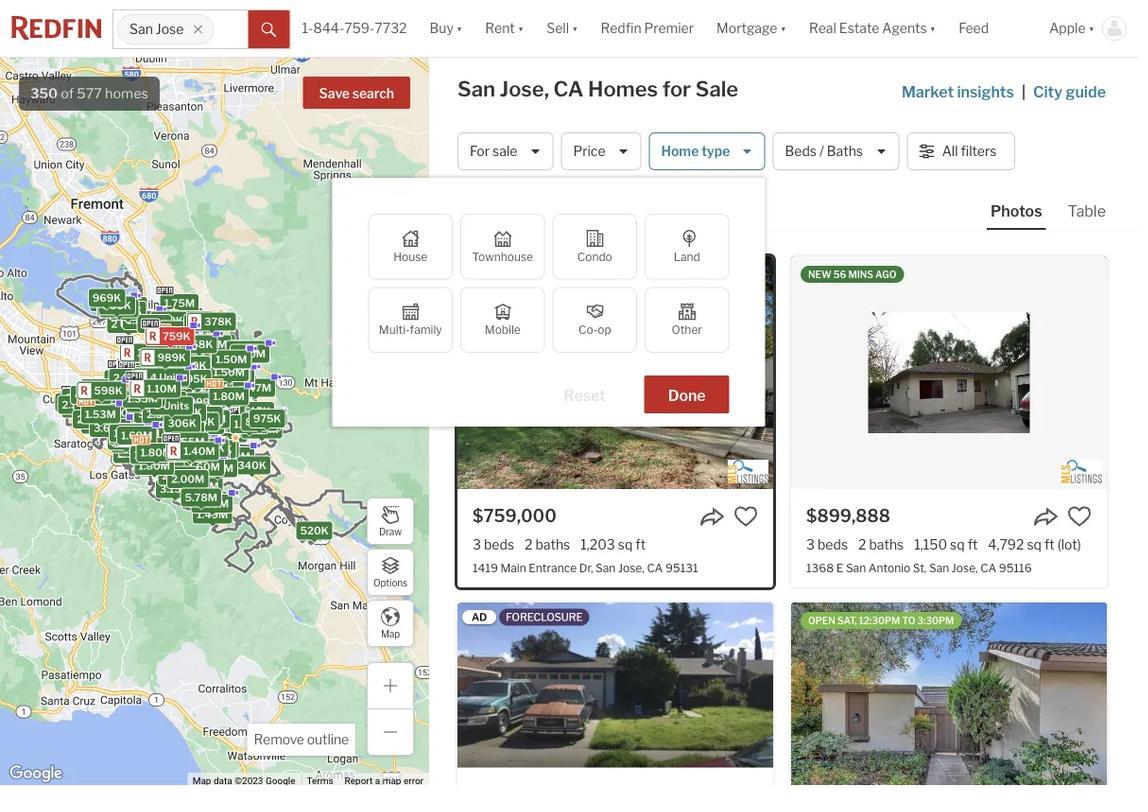 Task type: locate. For each thing, give the bounding box(es) containing it.
▾ right mortgage at right
[[781, 20, 787, 36]]

homes right of
[[105, 85, 148, 102]]

photos button
[[988, 201, 1065, 230]]

5 ▾ from the left
[[931, 20, 937, 36]]

1.96m down 2.60m
[[133, 419, 165, 431]]

2.15m
[[165, 363, 196, 375]]

1.05m up 298k
[[169, 321, 201, 334]]

1 vertical spatial 577
[[458, 197, 483, 213]]

1.70m up 600k
[[114, 374, 145, 387]]

▾ right sell
[[572, 20, 578, 36]]

1 horizontal spatial 1.90m
[[154, 360, 186, 372]]

ft left 4,792
[[968, 536, 979, 552]]

▾ for rent ▾
[[518, 20, 524, 36]]

to left the 3:30pm
[[903, 615, 916, 626]]

▾ for mortgage ▾
[[781, 20, 787, 36]]

$759,000
[[473, 505, 557, 526]]

2.39m down 1.77m
[[147, 408, 179, 421]]

1.39m
[[149, 324, 180, 336], [156, 357, 187, 370], [143, 431, 175, 443]]

1.75m up 566k
[[164, 297, 195, 309]]

buy ▾ button
[[430, 0, 463, 57]]

None search field
[[214, 10, 248, 48]]

1.75m down 4.00m
[[134, 449, 165, 461]]

1 horizontal spatial sat,
[[838, 615, 858, 626]]

0 vertical spatial 680k
[[154, 314, 183, 327]]

3 units
[[137, 347, 172, 359], [121, 369, 156, 381], [150, 372, 185, 384], [155, 379, 190, 391], [176, 421, 211, 433]]

0 vertical spatial homes
[[105, 85, 148, 102]]

2 800k from the top
[[188, 370, 218, 382]]

san left the 'jose'
[[130, 21, 153, 37]]

▾ for apple ▾
[[1089, 20, 1095, 36]]

1.15m
[[190, 323, 220, 336]]

3 beds up 1419
[[473, 536, 515, 552]]

Other checkbox
[[645, 287, 730, 353]]

submit search image
[[262, 22, 277, 38]]

1 horizontal spatial 1.53m
[[198, 436, 229, 448]]

1.11m
[[177, 408, 204, 421]]

0 horizontal spatial beds
[[484, 536, 515, 552]]

ad region
[[458, 603, 774, 786]]

co-
[[579, 323, 598, 337]]

sat, left 1pm
[[542, 269, 562, 280]]

699k
[[176, 352, 205, 365]]

ca left 95116 at the bottom right
[[981, 561, 997, 574]]

House checkbox
[[368, 214, 453, 280]]

700k
[[131, 394, 160, 406]]

0 horizontal spatial 3.00m
[[59, 397, 93, 409]]

guide
[[1067, 82, 1107, 101]]

▾ inside buy ▾ dropdown button
[[457, 20, 463, 36]]

1.95m up 449k
[[164, 324, 195, 336]]

558k
[[177, 352, 206, 365]]

2 vertical spatial 2.95m
[[144, 417, 177, 429]]

2 favorite button checkbox from the left
[[1068, 504, 1093, 529]]

0 horizontal spatial 799k
[[135, 384, 163, 396]]

1 favorite button checkbox from the left
[[734, 504, 759, 529]]

0 vertical spatial 800k
[[188, 317, 218, 330]]

577 inside 577 homes • sort recommended
[[458, 197, 483, 213]]

1 horizontal spatial 3.00m
[[147, 401, 180, 414]]

1 horizontal spatial ft
[[968, 536, 979, 552]]

1 vertical spatial 1.75m
[[134, 449, 165, 461]]

homes left • on the left of the page
[[486, 197, 528, 213]]

745k
[[131, 397, 159, 409]]

1 horizontal spatial 850k
[[201, 355, 230, 368]]

3:30pm
[[918, 615, 955, 626]]

0 vertical spatial 570k
[[85, 382, 113, 395]]

Mobile checkbox
[[461, 287, 545, 353]]

729k
[[118, 429, 146, 441]]

1 vertical spatial 799k
[[167, 452, 195, 465]]

recommended button
[[582, 196, 696, 214]]

1.83m
[[132, 408, 163, 420]]

1 vertical spatial 495k
[[196, 440, 225, 452]]

0 horizontal spatial 3.40m
[[138, 408, 171, 420]]

favorite button image
[[734, 504, 759, 529]]

329k
[[164, 408, 192, 420]]

0 horizontal spatial to
[[586, 269, 599, 280]]

1 horizontal spatial 689k
[[195, 390, 224, 402]]

1 vertical spatial to
[[903, 615, 916, 626]]

Co-op checkbox
[[553, 287, 638, 353]]

570k up 2.25m
[[153, 436, 181, 449]]

mlslistings inc. (mlslistings) image
[[728, 460, 769, 483]]

1 horizontal spatial 2.39m
[[147, 408, 179, 421]]

0 horizontal spatial sq
[[618, 536, 633, 552]]

favorite button checkbox
[[734, 504, 759, 529], [1068, 504, 1093, 529]]

2 vertical spatial 680k
[[130, 394, 159, 406]]

co-op
[[579, 323, 612, 337]]

1 horizontal spatial baths
[[870, 536, 905, 552]]

sq for $899,888
[[951, 536, 966, 552]]

▾ inside rent ▾ dropdown button
[[518, 20, 524, 36]]

0 vertical spatial 440k
[[173, 406, 202, 419]]

to down condo
[[586, 269, 599, 280]]

favorite button checkbox for $899,888
[[1068, 504, 1093, 529]]

real estate agents ▾
[[810, 20, 937, 36]]

2.70m
[[125, 369, 157, 382], [108, 373, 141, 386]]

beds up e
[[818, 536, 849, 552]]

1 vertical spatial 349k
[[182, 420, 210, 432]]

0 vertical spatial 1.55m
[[161, 368, 192, 381]]

san right st,
[[930, 561, 950, 574]]

1.55m
[[161, 368, 192, 381], [174, 435, 205, 448]]

ca left 95131
[[647, 561, 663, 574]]

beds up 1419
[[484, 536, 515, 552]]

990k
[[248, 416, 277, 428]]

done
[[668, 386, 706, 404]]

1.96m down 729k
[[123, 441, 154, 454]]

favorite button checkbox up (lot) on the right bottom of the page
[[1068, 504, 1093, 529]]

1 2 baths from the left
[[525, 536, 571, 552]]

0 vertical spatial 1.95m
[[164, 324, 195, 336]]

938k
[[182, 364, 211, 377], [205, 432, 234, 445]]

for
[[663, 76, 692, 102]]

Townhouse checkbox
[[461, 214, 545, 280]]

ft
[[636, 536, 646, 552], [968, 536, 979, 552], [1045, 536, 1055, 552]]

440k
[[173, 406, 202, 419], [193, 440, 222, 453]]

1 3 beds from the left
[[473, 536, 515, 552]]

0 horizontal spatial 378k
[[103, 300, 131, 312]]

dialog
[[333, 178, 766, 427]]

1 vertical spatial homes
[[486, 197, 528, 213]]

2 sq from the left
[[951, 536, 966, 552]]

▾ right buy
[[457, 20, 463, 36]]

sq right 1,150 at the right bottom of the page
[[951, 536, 966, 552]]

6 ▾ from the left
[[1089, 20, 1095, 36]]

done button
[[645, 376, 730, 413]]

ft left (lot) on the right bottom of the page
[[1045, 536, 1055, 552]]

2 horizontal spatial sq
[[1028, 536, 1042, 552]]

95116
[[1000, 561, 1033, 574]]

photo of 1368 e san antonio st, san jose, ca 95116 image
[[792, 256, 1108, 489]]

0 vertical spatial 288k
[[115, 300, 143, 312]]

3 beds
[[473, 536, 515, 552], [807, 536, 849, 552]]

2 baths for $759,000
[[525, 536, 571, 552]]

759-
[[345, 20, 375, 36]]

999k
[[182, 379, 211, 391], [95, 389, 123, 401], [137, 391, 166, 403], [189, 396, 218, 408], [189, 460, 218, 472]]

7.80m
[[105, 407, 138, 419]]

1.00m
[[171, 330, 203, 342], [148, 383, 180, 395]]

1 vertical spatial 765k
[[248, 416, 276, 429]]

1 vertical spatial open
[[809, 615, 836, 626]]

1 sq from the left
[[618, 536, 633, 552]]

2 beds from the left
[[818, 536, 849, 552]]

3 ▾ from the left
[[572, 20, 578, 36]]

2.39m
[[113, 372, 146, 384], [147, 408, 179, 421]]

1 baths from the left
[[536, 536, 571, 552]]

1pm
[[564, 269, 584, 280]]

sq right 1,203
[[618, 536, 633, 552]]

table
[[1069, 201, 1107, 220]]

1.85m
[[126, 363, 158, 375], [126, 371, 157, 383], [83, 391, 115, 404], [143, 437, 174, 449], [179, 483, 211, 495]]

1.35m
[[157, 380, 188, 392], [127, 393, 158, 405], [69, 396, 100, 409], [172, 427, 203, 440], [179, 447, 210, 460]]

1.17m
[[197, 413, 226, 425]]

2.50m down "4.30m"
[[66, 403, 99, 415]]

sq right 4,792
[[1028, 536, 1042, 552]]

mortgage ▾ button
[[717, 0, 787, 57]]

0 horizontal spatial ft
[[636, 536, 646, 552]]

st,
[[914, 561, 927, 574]]

1 beds from the left
[[484, 536, 515, 552]]

1.80m
[[143, 364, 174, 376], [158, 368, 190, 381], [109, 382, 141, 395], [213, 390, 245, 403], [147, 401, 178, 413], [150, 404, 182, 416], [114, 429, 145, 442], [141, 446, 172, 459], [139, 460, 170, 472]]

0 vertical spatial 2.95m
[[138, 351, 171, 363]]

570k up "3.39m"
[[85, 382, 113, 395]]

baths up the entrance
[[536, 536, 571, 552]]

1.25m up '295k'
[[198, 430, 229, 443]]

open sat, 12:30pm to 3:30pm
[[809, 615, 955, 626]]

▾ right rent
[[518, 20, 524, 36]]

2.00m
[[115, 438, 148, 450], [117, 448, 151, 460], [171, 473, 205, 485]]

1.50m
[[165, 331, 197, 343], [216, 353, 247, 366], [213, 366, 245, 378], [115, 371, 147, 383], [128, 427, 160, 440], [196, 461, 227, 473]]

0 horizontal spatial 1.95m
[[105, 405, 136, 417]]

baths for $899,888
[[870, 536, 905, 552]]

0 vertical spatial 690k
[[152, 371, 181, 383]]

0 horizontal spatial 288k
[[115, 300, 143, 312]]

1 vertical spatial 288k
[[180, 339, 208, 351]]

259k
[[114, 304, 142, 316]]

969k
[[93, 292, 121, 304]]

0 vertical spatial 1.96m
[[133, 419, 165, 431]]

2 horizontal spatial ca
[[981, 561, 997, 574]]

|
[[1023, 82, 1026, 101]]

0 horizontal spatial jose,
[[500, 76, 550, 102]]

▾ right agents
[[931, 20, 937, 36]]

3 beds for $759,000
[[473, 536, 515, 552]]

988k
[[255, 410, 284, 423]]

8.95m
[[160, 372, 193, 385]]

1 horizontal spatial 765k
[[248, 416, 276, 429]]

1 horizontal spatial homes
[[486, 197, 528, 213]]

2.99m
[[237, 417, 269, 429]]

0 vertical spatial 349k
[[165, 406, 193, 418]]

1.05m up "989k"
[[161, 335, 193, 348]]

668k
[[190, 411, 219, 424]]

2 2 baths from the left
[[859, 536, 905, 552]]

2 horizontal spatial 3.00m
[[195, 497, 229, 510]]

0 horizontal spatial 3 beds
[[473, 536, 515, 552]]

1 vertical spatial 1.96m
[[123, 441, 154, 454]]

1.70m up 2.25m
[[155, 441, 186, 453]]

0 horizontal spatial 1.53m
[[85, 408, 116, 421]]

1.19m
[[159, 359, 188, 371]]

749k
[[186, 380, 214, 392]]

2 baths up the entrance
[[525, 536, 571, 552]]

condo
[[578, 250, 613, 263]]

577 up townhouse checkbox
[[458, 197, 483, 213]]

open down townhouse
[[513, 269, 540, 280]]

1 vertical spatial 2.30m
[[137, 404, 170, 416]]

3 beds up 1368
[[807, 536, 849, 552]]

baths up the 'antonio'
[[870, 536, 905, 552]]

0 vertical spatial 1.00m
[[171, 330, 203, 342]]

1 ▾ from the left
[[457, 20, 463, 36]]

1.10m
[[127, 314, 157, 326], [150, 361, 180, 373], [175, 361, 205, 374], [147, 383, 177, 395]]

0 vertical spatial 1.70m
[[114, 374, 145, 387]]

2.50m
[[62, 399, 95, 411], [66, 403, 99, 415]]

0 vertical spatial 1.65m
[[163, 363, 194, 376]]

ca left homes
[[554, 76, 584, 102]]

city
[[1034, 82, 1063, 101]]

▾ inside real estate agents ▾ "link"
[[931, 20, 937, 36]]

315k
[[122, 403, 148, 416]]

3 beds for $899,888
[[807, 536, 849, 552]]

3.00m
[[59, 397, 93, 409], [147, 401, 180, 414], [195, 497, 229, 510]]

1 vertical spatial 938k
[[205, 432, 234, 445]]

306k
[[168, 417, 197, 430]]

photo of 1122 strayer dr, san jose, ca 95129 image
[[792, 603, 1108, 786]]

google image
[[5, 762, 67, 786]]

open down 1368
[[809, 615, 836, 626]]

2 horizontal spatial jose,
[[952, 561, 979, 574]]

0 horizontal spatial 1.30m
[[132, 366, 164, 378]]

2 horizontal spatial 2.30m
[[186, 480, 219, 492]]

577 right of
[[77, 85, 102, 102]]

option group
[[368, 214, 730, 353]]

975k
[[253, 413, 281, 425], [195, 418, 222, 431], [192, 419, 220, 431]]

ft right 1,203
[[636, 536, 646, 552]]

sat, left 12:30pm
[[838, 615, 858, 626]]

2 horizontal spatial ft
[[1045, 536, 1055, 552]]

jose, down 1,203 sq ft
[[619, 561, 645, 574]]

0 horizontal spatial 1.02m
[[104, 302, 135, 314]]

options button
[[367, 549, 414, 596]]

beds / baths
[[786, 143, 864, 159]]

0 horizontal spatial open
[[513, 269, 540, 280]]

1 vertical spatial 378k
[[205, 315, 232, 328]]

370k
[[142, 318, 170, 330]]

2 baths for $899,888
[[859, 536, 905, 552]]

1 ft from the left
[[636, 536, 646, 552]]

2 ▾ from the left
[[518, 20, 524, 36]]

▾ for buy ▾
[[457, 20, 463, 36]]

175k
[[141, 318, 167, 330]]

2 baths up the 'antonio'
[[859, 536, 905, 552]]

jose, down rent ▾ button
[[500, 76, 550, 102]]

favorite button checkbox down mlslistings inc. (mlslistings) icon
[[734, 504, 759, 529]]

3d
[[645, 269, 659, 280]]

1 vertical spatial 680k
[[177, 349, 206, 362]]

jose, down 1,150 sq ft
[[952, 561, 979, 574]]

family
[[410, 323, 442, 337]]

2 baths from the left
[[870, 536, 905, 552]]

2.39m up 600k
[[113, 372, 146, 384]]

495k
[[187, 416, 216, 429], [196, 440, 225, 452]]

845k
[[245, 416, 274, 428]]

2 vertical spatial 1.65m
[[200, 463, 231, 475]]

▾ inside sell ▾ dropdown button
[[572, 20, 578, 36]]

998k
[[158, 339, 187, 351], [158, 339, 186, 351], [200, 366, 229, 379]]

0 horizontal spatial 1.90m
[[114, 427, 145, 439]]

1.25m down "500k"
[[220, 371, 251, 383]]

689k
[[195, 390, 224, 402], [154, 394, 183, 407]]

1.95m down 600k
[[105, 405, 136, 417]]

1.58m
[[166, 439, 197, 451]]

favorite button checkbox for $759,000
[[734, 504, 759, 529]]

4 ▾ from the left
[[781, 20, 787, 36]]

0 vertical spatial 2.39m
[[113, 372, 146, 384]]

open
[[513, 269, 540, 280], [809, 615, 836, 626]]

3 sq from the left
[[1028, 536, 1042, 552]]

▾ right apple
[[1089, 20, 1095, 36]]

2 ft from the left
[[968, 536, 979, 552]]

price
[[574, 143, 606, 159]]

0 vertical spatial 2.30m
[[66, 392, 99, 404]]

2 3 beds from the left
[[807, 536, 849, 552]]

0 vertical spatial 1.69m
[[221, 378, 253, 390]]

▾ inside mortgage ▾ dropdown button
[[781, 20, 787, 36]]

1 horizontal spatial sq
[[951, 536, 966, 552]]

beds for $759,000
[[484, 536, 515, 552]]

95131
[[666, 561, 699, 574]]



Task type: describe. For each thing, give the bounding box(es) containing it.
san jose
[[130, 21, 184, 37]]

0 horizontal spatial 1.09m
[[123, 361, 155, 374]]

1 horizontal spatial 288k
[[180, 339, 208, 351]]

1 horizontal spatial 1.69m
[[221, 378, 253, 390]]

0 horizontal spatial 577
[[77, 85, 102, 102]]

1 vertical spatial 1.39m
[[156, 357, 187, 370]]

map region
[[0, 56, 579, 786]]

0 horizontal spatial 690k
[[109, 403, 138, 415]]

0 horizontal spatial 1.70m
[[114, 374, 145, 387]]

1.12m
[[199, 382, 228, 394]]

0 vertical spatial 1.05m
[[169, 321, 201, 334]]

1 vertical spatial 1.00m
[[148, 383, 180, 395]]

1 horizontal spatial ca
[[647, 561, 663, 574]]

1 800k from the top
[[188, 317, 218, 330]]

▾ for sell ▾
[[572, 20, 578, 36]]

homes
[[588, 76, 659, 102]]

map
[[381, 628, 400, 640]]

1 horizontal spatial 799k
[[167, 452, 195, 465]]

1 vertical spatial 3.20m
[[117, 432, 149, 444]]

1 horizontal spatial 1.09m
[[165, 365, 197, 377]]

new
[[809, 269, 832, 280]]

970k
[[123, 383, 151, 396]]

buy ▾
[[430, 20, 463, 36]]

remove san jose image
[[192, 24, 204, 35]]

1 horizontal spatial 1.30m
[[192, 454, 224, 467]]

mobile
[[485, 323, 521, 337]]

0 vertical spatial 1.39m
[[149, 324, 180, 336]]

1 vertical spatial 1.25m
[[198, 430, 229, 443]]

estate
[[840, 20, 880, 36]]

0 horizontal spatial 2.39m
[[113, 372, 146, 384]]

mlslistings inc. (mlslistings) image
[[1062, 460, 1103, 483]]

0 vertical spatial 3.40m
[[138, 408, 171, 420]]

0 horizontal spatial 2.30m
[[66, 392, 99, 404]]

feed
[[959, 20, 990, 36]]

515k
[[244, 405, 271, 417]]

city guide link
[[1034, 80, 1111, 103]]

4,792 sq ft (lot)
[[989, 536, 1082, 552]]

4.00m
[[125, 435, 158, 448]]

other
[[672, 323, 703, 337]]

844-
[[314, 20, 345, 36]]

1 horizontal spatial jose,
[[619, 561, 645, 574]]

869k
[[189, 368, 218, 381]]

0 vertical spatial 1.53m
[[85, 408, 116, 421]]

(lot)
[[1058, 536, 1082, 552]]

630k
[[112, 435, 140, 447]]

draw button
[[367, 498, 414, 545]]

450k
[[167, 360, 196, 373]]

1 vertical spatial sat,
[[838, 615, 858, 626]]

draw
[[379, 526, 402, 538]]

760k
[[148, 354, 176, 366]]

566k
[[180, 314, 209, 326]]

sq for $759,000
[[618, 536, 633, 552]]

redfin premier button
[[590, 0, 706, 57]]

0 vertical spatial 3.20m
[[144, 416, 177, 428]]

0 vertical spatial 799k
[[135, 384, 163, 396]]

1.03m
[[127, 314, 158, 326]]

1 horizontal spatial 1.95m
[[164, 324, 195, 336]]

1 vertical spatial 1.95m
[[105, 405, 136, 417]]

2 vertical spatial 1.39m
[[143, 431, 175, 443]]

ft for $899,888
[[968, 536, 979, 552]]

0 horizontal spatial homes
[[105, 85, 148, 102]]

0 vertical spatial to
[[586, 269, 599, 280]]

save
[[319, 86, 350, 102]]

1 vertical spatial 1.90m
[[114, 427, 145, 439]]

0 vertical spatial 378k
[[103, 300, 131, 312]]

0 horizontal spatial 765k
[[175, 366, 203, 378]]

895k
[[164, 358, 193, 371]]

1 vertical spatial 1.70m
[[155, 441, 186, 453]]

market insights link
[[902, 61, 1015, 103]]

350
[[30, 85, 58, 102]]

remove outline button
[[247, 724, 356, 756]]

9 units
[[154, 400, 189, 412]]

0 horizontal spatial sat,
[[542, 269, 562, 280]]

1.73m
[[151, 362, 182, 375]]

Multi-family checkbox
[[368, 287, 453, 353]]

san up for
[[458, 76, 496, 102]]

dialog containing reset
[[333, 178, 766, 427]]

12:30pm
[[860, 615, 901, 626]]

option group containing house
[[368, 214, 730, 353]]

1 vertical spatial 2.39m
[[147, 408, 179, 421]]

4.14m
[[224, 415, 256, 427]]

0 vertical spatial 495k
[[187, 416, 216, 429]]

san right dr,
[[596, 561, 616, 574]]

0 horizontal spatial 689k
[[154, 394, 183, 407]]

56
[[834, 269, 847, 280]]

2.47m
[[240, 382, 272, 394]]

2.70m up 970k
[[125, 369, 157, 382]]

1368
[[807, 561, 835, 574]]

ft for $759,000
[[636, 536, 646, 552]]

615k
[[179, 350, 206, 362]]

1 vertical spatial 1.05m
[[161, 335, 193, 348]]

0 horizontal spatial 570k
[[85, 382, 113, 395]]

baths for $759,000
[[536, 536, 571, 552]]

0 horizontal spatial 850k
[[147, 365, 176, 378]]

san jose, ca homes for sale
[[458, 76, 739, 102]]

0 horizontal spatial 1.69m
[[121, 429, 153, 442]]

595k
[[179, 373, 208, 385]]

1 vertical spatial 1.65m
[[147, 403, 178, 415]]

1.13m
[[198, 338, 227, 350]]

350 of 577 homes
[[30, 85, 148, 102]]

walkthrough
[[661, 269, 738, 280]]

outline
[[307, 732, 349, 748]]

1 horizontal spatial 378k
[[205, 315, 232, 328]]

Land checkbox
[[645, 214, 730, 280]]

of
[[61, 85, 74, 102]]

save search
[[319, 86, 394, 102]]

1,203
[[581, 536, 616, 552]]

1-844-759-7732 link
[[302, 20, 407, 36]]

0 vertical spatial 1.25m
[[220, 371, 251, 383]]

home type
[[662, 143, 731, 159]]

225k
[[113, 305, 141, 317]]

rent ▾
[[486, 20, 524, 36]]

0 vertical spatial 1.02m
[[104, 302, 135, 314]]

340k
[[238, 459, 267, 472]]

beds for $899,888
[[818, 536, 849, 552]]

real
[[810, 20, 837, 36]]

0 vertical spatial open
[[513, 269, 540, 280]]

1 horizontal spatial 2.30m
[[137, 404, 170, 416]]

1 vertical spatial 1.48m
[[153, 425, 184, 437]]

500k
[[217, 354, 247, 366]]

reset
[[564, 386, 606, 404]]

rent ▾ button
[[486, 0, 524, 57]]

sell ▾ button
[[536, 0, 590, 57]]

0 vertical spatial 949k
[[189, 328, 217, 340]]

save search button
[[303, 77, 411, 109]]

2.70m up 600k
[[108, 373, 141, 386]]

449k
[[179, 339, 207, 351]]

next button image
[[740, 363, 759, 382]]

homes inside 577 homes • sort recommended
[[486, 197, 528, 213]]

577 homes • sort recommended
[[458, 197, 681, 214]]

mortgage
[[717, 20, 778, 36]]

0 vertical spatial 1.75m
[[164, 297, 195, 309]]

1 horizontal spatial 1.02m
[[140, 377, 171, 390]]

385k
[[206, 443, 235, 455]]

rent ▾ button
[[474, 0, 536, 57]]

3.53m
[[116, 432, 149, 444]]

0 horizontal spatial 599k
[[133, 392, 161, 404]]

main
[[501, 561, 527, 574]]

mins
[[849, 269, 874, 280]]

0 vertical spatial 1.48m
[[154, 402, 186, 414]]

725k
[[168, 452, 196, 464]]

favorite button image
[[1068, 504, 1093, 529]]

1 horizontal spatial 570k
[[153, 436, 181, 449]]

1 horizontal spatial 599k
[[185, 400, 214, 412]]

2.20m
[[85, 419, 118, 431]]

san right e
[[847, 561, 867, 574]]

600k
[[117, 392, 146, 404]]

1 horizontal spatial 690k
[[152, 371, 181, 383]]

9
[[154, 400, 161, 412]]

2.69m
[[159, 371, 191, 384]]

buy ▾ button
[[419, 0, 474, 57]]

2.50m up 2.80m
[[62, 399, 95, 411]]

Condo checkbox
[[553, 214, 638, 280]]

3.39m
[[78, 397, 111, 409]]

photo of 1419 main entrance dr, san jose, ca 95131 image
[[458, 256, 774, 489]]

1-
[[302, 20, 314, 36]]

1 vertical spatial 3.40m
[[245, 424, 279, 436]]

op
[[598, 323, 612, 337]]

redfin premier
[[601, 20, 694, 36]]

beds / baths button
[[773, 132, 900, 170]]

0 vertical spatial 1.90m
[[154, 360, 186, 372]]

3 ft from the left
[[1045, 536, 1055, 552]]

1 vertical spatial 1.53m
[[198, 436, 229, 448]]

insights
[[958, 82, 1015, 101]]

1 vertical spatial 949k
[[178, 359, 207, 372]]

baths
[[828, 143, 864, 159]]

sale
[[493, 143, 518, 159]]

4pm
[[601, 269, 623, 280]]

0 vertical spatial 1.30m
[[132, 366, 164, 378]]

875k
[[174, 421, 202, 434]]

0 vertical spatial 938k
[[182, 364, 211, 377]]

antonio
[[869, 561, 911, 574]]

sell ▾
[[547, 20, 578, 36]]

1 vertical spatial 1.55m
[[174, 435, 205, 448]]

4,792
[[989, 536, 1025, 552]]

1419
[[473, 561, 498, 574]]

1 vertical spatial 2.95m
[[119, 372, 152, 385]]

1 vertical spatial 440k
[[193, 440, 222, 453]]

0 horizontal spatial ca
[[554, 76, 584, 102]]

all filters
[[943, 143, 997, 159]]



Task type: vqa. For each thing, say whether or not it's contained in the screenshot.
3.15M
yes



